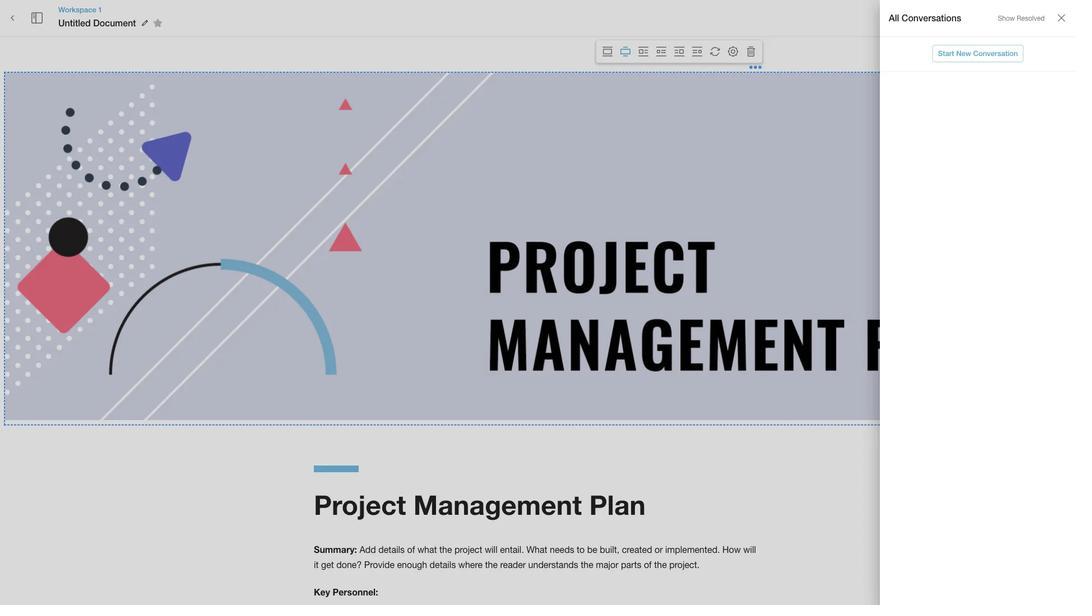 Task type: locate. For each thing, give the bounding box(es) containing it.
be
[[587, 545, 598, 555]]

details up provide
[[379, 545, 405, 555]]

what
[[418, 545, 437, 555]]

or
[[655, 545, 663, 555]]

plan
[[590, 489, 646, 521]]

0 horizontal spatial of
[[407, 545, 415, 555]]

0 horizontal spatial details
[[379, 545, 405, 555]]

document
[[93, 18, 136, 28]]

1 horizontal spatial will
[[744, 545, 756, 555]]

new
[[957, 49, 972, 58]]

conversations
[[902, 13, 962, 23]]

details down what
[[430, 560, 456, 570]]

workspace 1
[[58, 5, 102, 14]]

details
[[379, 545, 405, 555], [430, 560, 456, 570]]

2 will from the left
[[744, 545, 756, 555]]

will right how
[[744, 545, 756, 555]]

conversation
[[974, 49, 1018, 58]]

all
[[889, 13, 900, 23]]

of right parts
[[644, 560, 652, 570]]

all conversations
[[889, 13, 962, 23]]

of
[[407, 545, 415, 555], [644, 560, 652, 570]]

how
[[723, 545, 741, 555]]

get
[[321, 560, 334, 570]]

1 vertical spatial of
[[644, 560, 652, 570]]

workspace
[[58, 5, 96, 14]]

favorite image
[[151, 16, 165, 30]]

will
[[485, 545, 498, 555], [744, 545, 756, 555]]

add
[[360, 545, 376, 555]]

the right what
[[440, 545, 452, 555]]

1 horizontal spatial details
[[430, 560, 456, 570]]

of up "enough"
[[407, 545, 415, 555]]

the down or
[[654, 560, 667, 570]]

the
[[440, 545, 452, 555], [485, 560, 498, 570], [581, 560, 594, 570], [654, 560, 667, 570]]

built,
[[600, 545, 620, 555]]

done?
[[337, 560, 362, 570]]

the down be
[[581, 560, 594, 570]]

more
[[1037, 14, 1054, 22]]

workspace 1 link
[[58, 4, 166, 15]]

1 horizontal spatial of
[[644, 560, 652, 570]]

entail.
[[500, 545, 524, 555]]

implemented.
[[666, 545, 720, 555]]

the right where
[[485, 560, 498, 570]]

0 horizontal spatial will
[[485, 545, 498, 555]]

will left the entail.
[[485, 545, 498, 555]]

key
[[314, 587, 330, 598]]

1
[[98, 5, 102, 14]]

untitled
[[58, 18, 91, 28]]

1 vertical spatial details
[[430, 560, 456, 570]]

start new conversation button
[[933, 45, 1024, 62]]

1 will from the left
[[485, 545, 498, 555]]



Task type: describe. For each thing, give the bounding box(es) containing it.
parts
[[621, 560, 642, 570]]

more button
[[1027, 9, 1063, 27]]

project.
[[670, 560, 700, 570]]

show
[[998, 14, 1015, 22]]

key personnel:
[[314, 587, 378, 598]]

add details of what the project will entail. what needs to be built, created or implemented. how will it get done? provide enough details where the reader understands the major parts of the project.
[[314, 545, 759, 570]]

management
[[414, 489, 582, 521]]

major
[[596, 560, 619, 570]]

js button
[[879, 7, 900, 29]]

start
[[938, 49, 955, 58]]

0 vertical spatial details
[[379, 545, 405, 555]]

start new conversation
[[938, 49, 1018, 58]]

project
[[314, 489, 406, 521]]

0 vertical spatial of
[[407, 545, 415, 555]]

resolved
[[1017, 14, 1045, 22]]

reader
[[500, 560, 526, 570]]

to
[[577, 545, 585, 555]]

personnel:
[[333, 587, 378, 598]]

enough
[[397, 560, 427, 570]]

project
[[455, 545, 482, 555]]

show resolved
[[998, 14, 1045, 22]]

summary:
[[314, 545, 357, 555]]

created
[[622, 545, 652, 555]]

needs
[[550, 545, 575, 555]]

it
[[314, 560, 319, 570]]

provide
[[364, 560, 395, 570]]

where
[[459, 560, 483, 570]]

project management plan
[[314, 489, 646, 521]]

untitled document
[[58, 18, 136, 28]]

js
[[887, 14, 892, 22]]

what
[[527, 545, 548, 555]]

understands
[[529, 560, 579, 570]]



Task type: vqa. For each thing, say whether or not it's contained in the screenshot.
right of
yes



